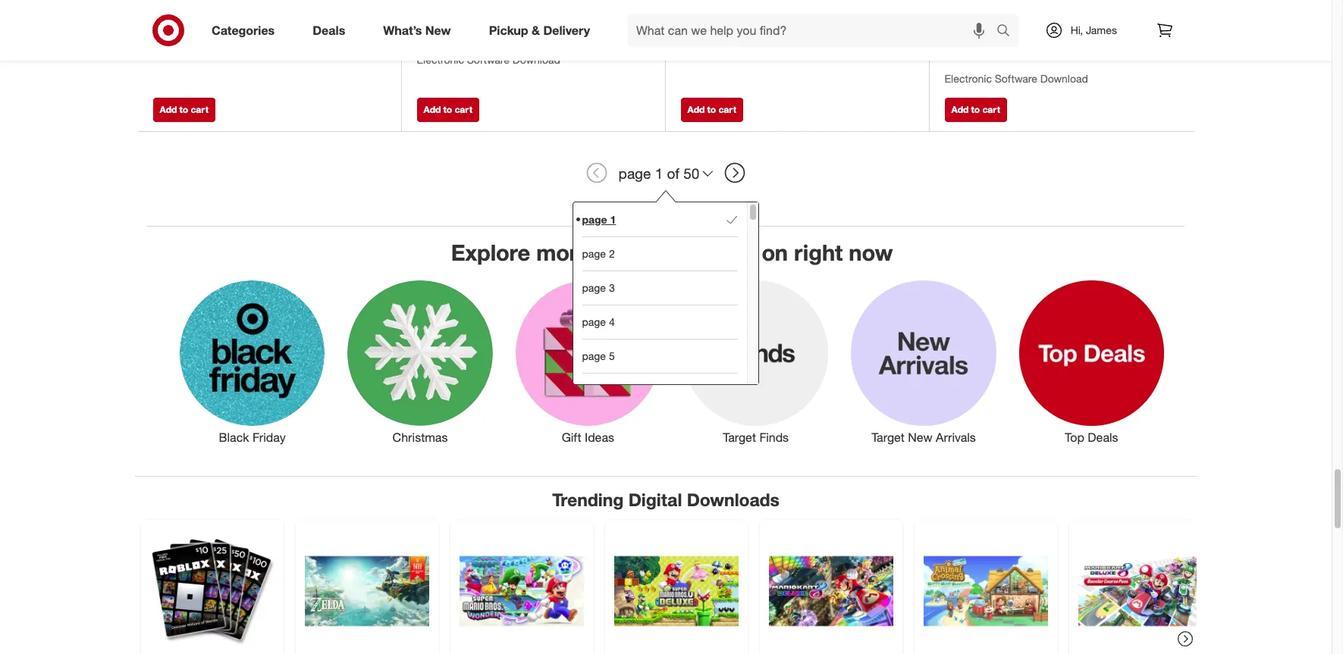 Task type: describe. For each thing, give the bounding box(es) containing it.
&
[[532, 22, 540, 38]]

when inside $69.88 when purchased online free with series x console
[[945, 30, 968, 42]]

x
[[1024, 47, 1031, 60]]

add for first add to cart 'button' from the left
[[160, 104, 177, 115]]

page 5
[[582, 350, 615, 363]]

hi, james
[[1071, 24, 1117, 36]]

4 to from the left
[[971, 104, 980, 115]]

target new arrivals
[[872, 430, 976, 445]]

page for page 6
[[582, 384, 606, 397]]

categories
[[212, 22, 275, 38]]

what's
[[623, 239, 691, 266]]

3 cart from the left
[[719, 104, 736, 115]]

when purchased online
[[417, 29, 513, 41]]

black
[[219, 430, 249, 445]]

page 2
[[582, 247, 615, 260]]

page 1 of 50 button
[[612, 156, 720, 190]]

page 2 link
[[582, 237, 738, 271]]

going
[[697, 239, 756, 266]]

gift
[[562, 430, 581, 445]]

christmas link
[[336, 278, 504, 446]]

series
[[991, 47, 1021, 60]]

download for free with series x console
[[1040, 72, 1088, 85]]

james
[[1086, 24, 1117, 36]]

with
[[969, 47, 988, 60]]

page 6 link
[[582, 373, 738, 407]]

0 vertical spatial deals
[[313, 22, 345, 38]]

page 1 of 50
[[619, 164, 700, 182]]

3 add to cart button from the left
[[681, 98, 743, 122]]

4 cart from the left
[[982, 104, 1000, 115]]

2
[[609, 247, 615, 260]]

explore more of what's going on right now
[[451, 239, 893, 266]]

search
[[990, 24, 1026, 39]]

new for what's
[[425, 22, 451, 38]]

ideas
[[585, 430, 614, 445]]

add for 3rd add to cart 'button' from right
[[424, 104, 441, 115]]

of for more
[[596, 239, 617, 266]]

page 1 link
[[582, 203, 738, 237]]

delivery
[[543, 22, 590, 38]]

downloads
[[687, 489, 780, 511]]

2 add to cart button from the left
[[417, 98, 479, 122]]

explore
[[451, 239, 530, 266]]

christmas
[[393, 430, 448, 445]]

software for when purchased online
[[467, 53, 510, 66]]

download for when purchased online
[[513, 53, 560, 66]]

4 add to cart button from the left
[[945, 98, 1007, 122]]

purchased inside $69.88 when purchased online free with series x console
[[971, 30, 1014, 42]]

on
[[762, 239, 788, 266]]

right
[[794, 239, 843, 266]]

target new arrivals link
[[840, 278, 1008, 446]]

trending digital downloads
[[552, 489, 780, 511]]

top
[[1065, 430, 1084, 445]]

page 3
[[582, 281, 615, 294]]

2 $59.99 when purchased online from the left
[[681, 9, 777, 41]]

1 add to cart button from the left
[[153, 98, 215, 122]]

finds
[[759, 430, 789, 445]]

page for page 3
[[582, 281, 606, 294]]

roblox gift card image
[[150, 529, 275, 654]]

search button
[[990, 14, 1026, 50]]

more
[[536, 239, 590, 266]]

electronic software download for when purchased online
[[417, 53, 560, 66]]

what's new
[[383, 22, 451, 38]]

target finds link
[[672, 278, 840, 446]]

3
[[609, 281, 615, 294]]

1 for page 1 of 50
[[655, 164, 663, 182]]



Task type: locate. For each thing, give the bounding box(es) containing it.
1 horizontal spatial electronic software download
[[945, 72, 1088, 85]]

1 vertical spatial software
[[995, 72, 1037, 85]]

what's new link
[[370, 14, 470, 47]]

pickup & delivery
[[489, 22, 590, 38]]

1 horizontal spatial software
[[995, 72, 1037, 85]]

of left '50'
[[667, 164, 680, 182]]

2 to from the left
[[443, 104, 452, 115]]

page 4
[[582, 316, 615, 328]]

software down when purchased online
[[467, 53, 510, 66]]

black friday link
[[168, 278, 336, 446]]

0 vertical spatial 1
[[655, 164, 663, 182]]

4
[[609, 316, 615, 328]]

page inside dropdown button
[[619, 164, 651, 182]]

2 cart from the left
[[455, 104, 472, 115]]

add to cart for fourth add to cart 'button' from the left
[[951, 104, 1000, 115]]

1 vertical spatial 1
[[611, 213, 616, 226]]

electronic down when purchased online
[[417, 53, 464, 66]]

page left 4
[[582, 316, 606, 328]]

electronic for when purchased online
[[417, 53, 464, 66]]

download down &
[[513, 53, 560, 66]]

1 vertical spatial deals
[[1088, 430, 1118, 445]]

add to cart button
[[153, 98, 215, 122], [417, 98, 479, 122], [681, 98, 743, 122], [945, 98, 1007, 122]]

$59.99
[[153, 9, 189, 24], [681, 9, 717, 24]]

1
[[655, 164, 663, 182], [611, 213, 616, 226]]

1 up 2
[[611, 213, 616, 226]]

0 vertical spatial new
[[425, 22, 451, 38]]

online
[[225, 29, 249, 41], [489, 29, 513, 41], [753, 29, 777, 41], [1017, 30, 1041, 42]]

online inside $69.88 when purchased online free with series x console
[[1017, 30, 1041, 42]]

pickup & delivery link
[[476, 14, 609, 47]]

trending
[[552, 489, 624, 511]]

1 horizontal spatial electronic
[[945, 72, 992, 85]]

1 vertical spatial new
[[908, 430, 933, 445]]

target left arrivals at the bottom right of the page
[[872, 430, 905, 445]]

1 horizontal spatial target
[[872, 430, 905, 445]]

page inside "link"
[[582, 316, 606, 328]]

1 target from the left
[[723, 430, 756, 445]]

page left 6
[[582, 384, 606, 397]]

now
[[849, 239, 893, 266]]

1 horizontal spatial deals
[[1088, 430, 1118, 445]]

1 horizontal spatial 1
[[655, 164, 663, 182]]

download down "console"
[[1040, 72, 1088, 85]]

page left 3
[[582, 281, 606, 294]]

deals
[[313, 22, 345, 38], [1088, 430, 1118, 445]]

add to cart
[[160, 104, 208, 115], [424, 104, 472, 115], [687, 104, 736, 115], [951, 104, 1000, 115]]

page 3 link
[[582, 271, 738, 305]]

0 vertical spatial electronic software download
[[417, 53, 560, 66]]

add to cart for first add to cart 'button' from the left
[[160, 104, 208, 115]]

3 add to cart from the left
[[687, 104, 736, 115]]

electronic software download for free with series x console
[[945, 72, 1088, 85]]

0 horizontal spatial electronic
[[417, 53, 464, 66]]

page
[[619, 164, 651, 182], [582, 213, 608, 226], [582, 247, 606, 260], [582, 281, 606, 294], [582, 316, 606, 328], [582, 350, 606, 363], [582, 384, 606, 397]]

console
[[1034, 47, 1073, 60]]

add for 2nd add to cart 'button' from right
[[687, 104, 705, 115]]

when
[[153, 29, 176, 41], [417, 29, 440, 41], [681, 29, 704, 41], [945, 30, 968, 42]]

0 horizontal spatial $59.99 when purchased online
[[153, 9, 249, 41]]

the legend of zelda: tears of the kingdom - nintendo switch image
[[305, 529, 429, 654], [305, 529, 429, 654]]

new right what's
[[425, 22, 451, 38]]

cart
[[191, 104, 208, 115], [455, 104, 472, 115], [719, 104, 736, 115], [982, 104, 1000, 115]]

electronic for free with series x console
[[945, 72, 992, 85]]

hi,
[[1071, 24, 1083, 36]]

target
[[723, 430, 756, 445], [872, 430, 905, 445]]

1 left '50'
[[655, 164, 663, 182]]

page for page 1 of 50
[[619, 164, 651, 182]]

2 target from the left
[[872, 430, 905, 445]]

50
[[684, 164, 700, 182]]

electronic software download down 'series' at the right top of page
[[945, 72, 1088, 85]]

new super mario bros u deluxe - nintendo switch image
[[614, 529, 739, 654], [614, 529, 739, 654]]

target inside target new arrivals link
[[872, 430, 905, 445]]

page up the page 2
[[582, 213, 608, 226]]

top deals link
[[1008, 278, 1176, 446]]

arrivals
[[936, 430, 976, 445]]

of
[[667, 164, 680, 182], [596, 239, 617, 266]]

page 4 link
[[582, 305, 738, 339]]

electronic
[[417, 53, 464, 66], [945, 72, 992, 85]]

1 horizontal spatial $59.99
[[681, 9, 717, 24]]

page 6
[[582, 384, 615, 397]]

target for target finds
[[723, 430, 756, 445]]

page for page 2
[[582, 247, 606, 260]]

page up page 1 link
[[619, 164, 651, 182]]

digital
[[629, 489, 682, 511]]

1 add from the left
[[160, 104, 177, 115]]

1 horizontal spatial download
[[1040, 72, 1088, 85]]

of for 1
[[667, 164, 680, 182]]

software for free with series x console
[[995, 72, 1037, 85]]

$69.88 when purchased online free with series x console
[[945, 10, 1073, 60]]

4 add to cart from the left
[[951, 104, 1000, 115]]

target inside 'target finds' link
[[723, 430, 756, 445]]

what's
[[383, 22, 422, 38]]

1 cart from the left
[[191, 104, 208, 115]]

to
[[179, 104, 188, 115], [443, 104, 452, 115], [707, 104, 716, 115], [971, 104, 980, 115]]

electronic software download
[[417, 53, 560, 66], [945, 72, 1088, 85]]

top deals
[[1065, 430, 1118, 445]]

page left 5
[[582, 350, 606, 363]]

0 horizontal spatial of
[[596, 239, 617, 266]]

0 vertical spatial electronic
[[417, 53, 464, 66]]

0 horizontal spatial deals
[[313, 22, 345, 38]]

$69.88
[[945, 10, 981, 25]]

3 add from the left
[[687, 104, 705, 115]]

page for page 1
[[582, 213, 608, 226]]

1 vertical spatial electronic
[[945, 72, 992, 85]]

of inside dropdown button
[[667, 164, 680, 182]]

purchased
[[179, 29, 222, 41], [443, 29, 486, 41], [707, 29, 750, 41], [971, 30, 1014, 42]]

electronic down "with"
[[945, 72, 992, 85]]

free
[[945, 47, 966, 60]]

0 horizontal spatial new
[[425, 22, 451, 38]]

new for target
[[908, 430, 933, 445]]

3 to from the left
[[707, 104, 716, 115]]

software
[[467, 53, 510, 66], [995, 72, 1037, 85]]

electronic software download down when purchased online
[[417, 53, 560, 66]]

2 $59.99 from the left
[[681, 9, 717, 24]]

page 5 link
[[582, 339, 738, 373]]

0 vertical spatial of
[[667, 164, 680, 182]]

page for page 5
[[582, 350, 606, 363]]

$59.99 when purchased online
[[153, 9, 249, 41], [681, 9, 777, 41]]

page left 2
[[582, 247, 606, 260]]

1 for page 1
[[611, 213, 616, 226]]

target left finds
[[723, 430, 756, 445]]

add to cart for 3rd add to cart 'button' from right
[[424, 104, 472, 115]]

0 horizontal spatial download
[[513, 53, 560, 66]]

1 horizontal spatial $59.99 when purchased online
[[681, 9, 777, 41]]

add
[[160, 104, 177, 115], [424, 104, 441, 115], [687, 104, 705, 115], [951, 104, 969, 115]]

download
[[513, 53, 560, 66], [1040, 72, 1088, 85]]

6
[[609, 384, 615, 397]]

animal crossing: new horizons happy home paradise game add-on - nintendo switch (digital) image
[[924, 529, 1048, 654], [924, 529, 1048, 654]]

categories link
[[199, 14, 294, 47]]

deals left what's
[[313, 22, 345, 38]]

target for target new arrivals
[[872, 430, 905, 445]]

0 horizontal spatial software
[[467, 53, 510, 66]]

black friday
[[219, 430, 286, 445]]

add to cart for 2nd add to cart 'button' from right
[[687, 104, 736, 115]]

2 add from the left
[[424, 104, 441, 115]]

0 horizontal spatial electronic software download
[[417, 53, 560, 66]]

software down 'series' at the right top of page
[[995, 72, 1037, 85]]

0 vertical spatial software
[[467, 53, 510, 66]]

1 vertical spatial download
[[1040, 72, 1088, 85]]

deals right top
[[1088, 430, 1118, 445]]

1 add to cart from the left
[[160, 104, 208, 115]]

add for fourth add to cart 'button' from the left
[[951, 104, 969, 115]]

mario kart 8 deluxe - nintendo switch image
[[769, 529, 893, 654], [769, 529, 893, 654]]

new
[[425, 22, 451, 38], [908, 430, 933, 445]]

friday
[[252, 430, 286, 445]]

5
[[609, 350, 615, 363]]

1 inside dropdown button
[[655, 164, 663, 182]]

1 vertical spatial electronic software download
[[945, 72, 1088, 85]]

deals link
[[300, 14, 364, 47]]

gift ideas
[[562, 430, 614, 445]]

2 add to cart from the left
[[424, 104, 472, 115]]

1 to from the left
[[179, 104, 188, 115]]

1 horizontal spatial new
[[908, 430, 933, 445]]

1 horizontal spatial of
[[667, 164, 680, 182]]

1 $59.99 when purchased online from the left
[[153, 9, 249, 41]]

0 vertical spatial download
[[513, 53, 560, 66]]

What can we help you find? suggestions appear below search field
[[627, 14, 1000, 47]]

target finds
[[723, 430, 789, 445]]

pickup
[[489, 22, 528, 38]]

0 horizontal spatial target
[[723, 430, 756, 445]]

1 $59.99 from the left
[[153, 9, 189, 24]]

mario kart 8 deluxe: booster course pass - nintendo switch (digital) image
[[1078, 529, 1203, 654], [1078, 529, 1203, 654]]

0 horizontal spatial 1
[[611, 213, 616, 226]]

page 1
[[582, 213, 616, 226]]

0 horizontal spatial $59.99
[[153, 9, 189, 24]]

gift ideas link
[[504, 278, 672, 446]]

of down the page 1
[[596, 239, 617, 266]]

page for page 4
[[582, 316, 606, 328]]

super mario bros. wonder - nintendo switch image
[[460, 529, 584, 654], [460, 529, 584, 654]]

new left arrivals at the bottom right of the page
[[908, 430, 933, 445]]

1 vertical spatial of
[[596, 239, 617, 266]]

deals inside 'link'
[[1088, 430, 1118, 445]]

4 add from the left
[[951, 104, 969, 115]]



Task type: vqa. For each thing, say whether or not it's contained in the screenshot.
"$59.99" for 1st Add to cart button
yes



